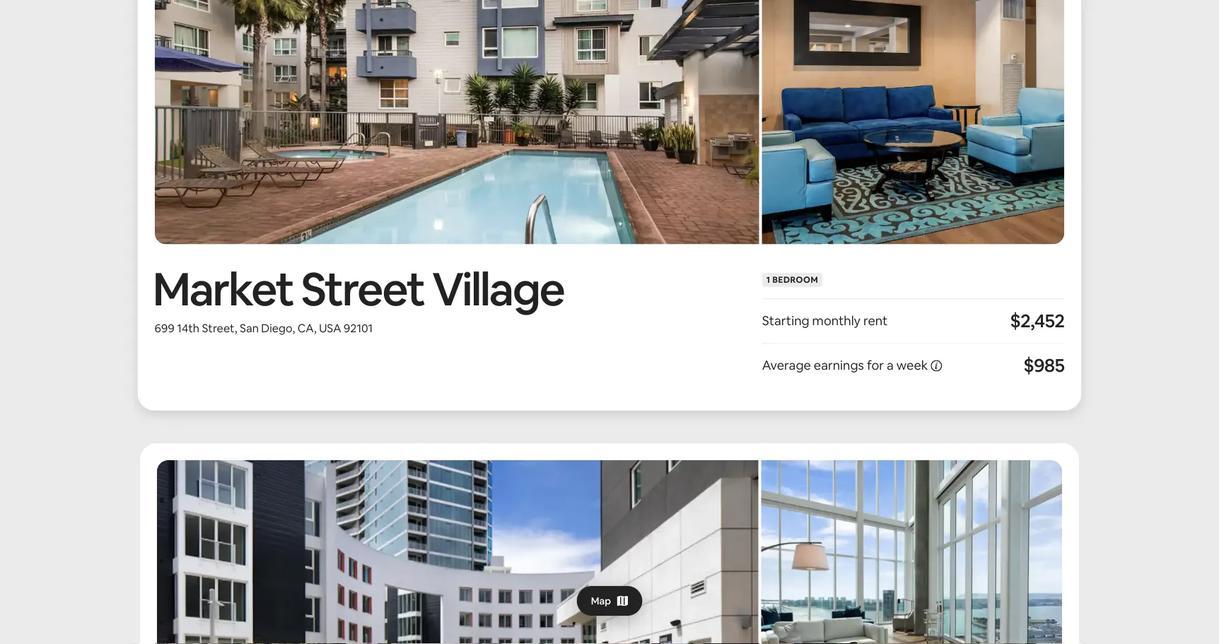 Task type: vqa. For each thing, say whether or not it's contained in the screenshot.
–
no



Task type: describe. For each thing, give the bounding box(es) containing it.
usa
[[319, 321, 341, 335]]

$2,452
[[1011, 309, 1065, 333]]

market street village 699 14th street, san diego, ca, usa 92101
[[153, 260, 564, 335]]

a week
[[887, 358, 929, 374]]

village
[[432, 260, 564, 319]]

san
[[240, 321, 259, 335]]

market
[[153, 260, 293, 319]]

699
[[155, 321, 175, 335]]

street,
[[202, 321, 237, 335]]

monthly
[[813, 313, 861, 329]]

view apartment group containing market street village
[[138, 0, 1082, 411]]

$985
[[1024, 354, 1065, 378]]

1
[[767, 274, 771, 285]]



Task type: locate. For each thing, give the bounding box(es) containing it.
map
[[591, 595, 611, 608]]

0 vertical spatial view apartment group
[[138, 0, 1082, 411]]

street
[[301, 260, 424, 319]]

average
[[763, 358, 811, 374]]

average earnings for
[[763, 358, 885, 374]]

bedroom
[[773, 274, 819, 285]]

1 bedroom
[[767, 274, 819, 285]]

starting
[[763, 313, 810, 329]]

starting monthly rent
[[763, 313, 888, 329]]

diego,
[[261, 321, 295, 335]]

view apartment group
[[138, 0, 1082, 411], [140, 444, 1080, 645]]

rent
[[864, 313, 888, 329]]

ca,
[[298, 321, 317, 335]]

for
[[867, 358, 885, 374]]

14th
[[177, 321, 200, 335]]

map button
[[577, 587, 643, 616]]

1 vertical spatial view apartment group
[[140, 444, 1080, 645]]

92101
[[344, 321, 373, 335]]

earnings
[[814, 358, 865, 374]]



